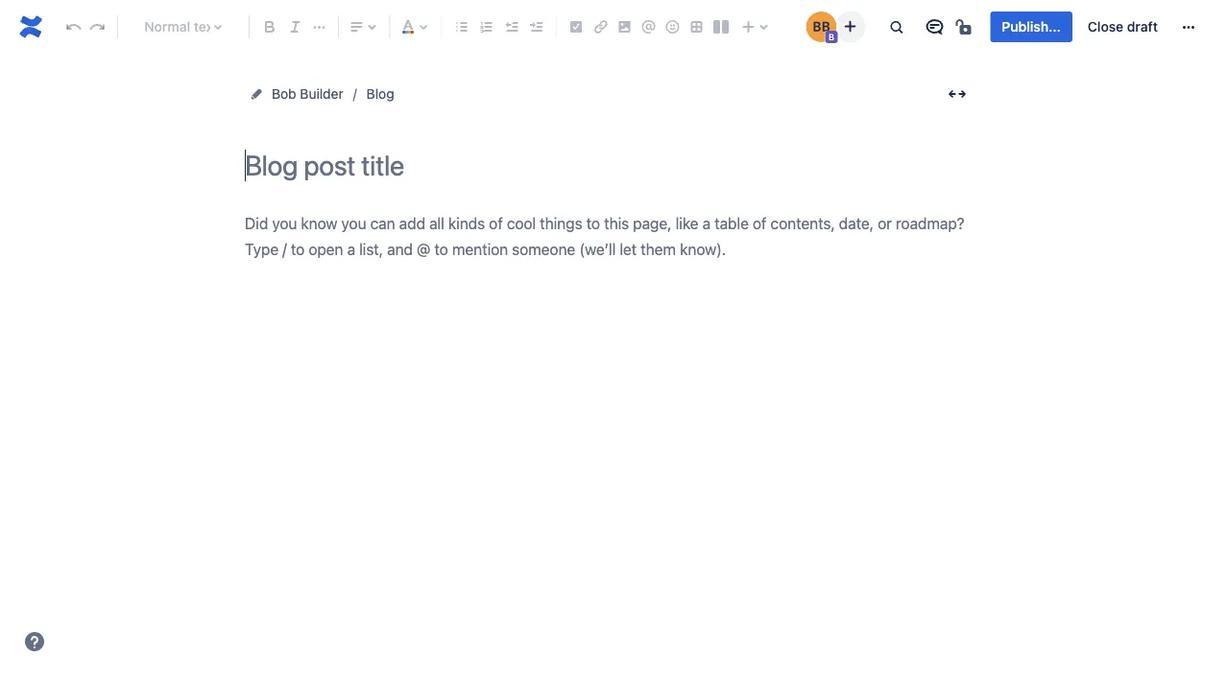 Task type: locate. For each thing, give the bounding box(es) containing it.
bob builder link
[[272, 83, 344, 106]]

invite to edit image
[[839, 15, 862, 38]]

outdent ⇧tab image
[[500, 15, 523, 38]]

confluence image
[[15, 12, 46, 42], [15, 12, 46, 42]]

bob builder image
[[806, 12, 837, 42]]

bold ⌘b image
[[258, 15, 281, 38]]

emoji image
[[661, 15, 684, 38]]

link image
[[589, 15, 612, 38]]

indent tab image
[[524, 15, 547, 38]]

redo ⌘⇧z image
[[86, 15, 109, 38]]

move this blog image
[[249, 86, 264, 102]]

draft
[[1127, 19, 1158, 35]]

italic ⌘i image
[[284, 15, 307, 38]]

bob
[[272, 86, 296, 102]]

blog link
[[367, 83, 394, 106]]

Blog post title text field
[[245, 150, 975, 182]]

publish... button
[[991, 12, 1073, 42]]

help image
[[23, 631, 46, 654]]

builder
[[300, 86, 344, 102]]

no restrictions image
[[954, 15, 977, 38]]



Task type: describe. For each thing, give the bounding box(es) containing it.
Main content area, start typing to enter text. text field
[[245, 210, 975, 263]]

layouts image
[[710, 15, 733, 38]]

numbered list ⌘⇧7 image
[[475, 15, 498, 38]]

more image
[[1177, 15, 1201, 38]]

close
[[1088, 19, 1124, 35]]

bullet list ⌘⇧8 image
[[450, 15, 473, 38]]

action item image
[[565, 15, 588, 38]]

table image
[[685, 15, 709, 38]]

comment icon image
[[923, 15, 946, 38]]

bob builder
[[272, 86, 344, 102]]

close draft
[[1088, 19, 1158, 35]]

mention image
[[637, 15, 660, 38]]

blog
[[367, 86, 394, 102]]

publish...
[[1002, 19, 1061, 35]]

make page full-width image
[[946, 83, 969, 106]]

close draft button
[[1077, 12, 1170, 42]]

add image, video, or file image
[[613, 15, 636, 38]]

undo ⌘z image
[[62, 15, 85, 38]]

find and replace image
[[885, 15, 908, 38]]

more formatting image
[[308, 15, 331, 38]]



Task type: vqa. For each thing, say whether or not it's contained in the screenshot.
Main Content Area, Start Typing To Enter Text. text box
yes



